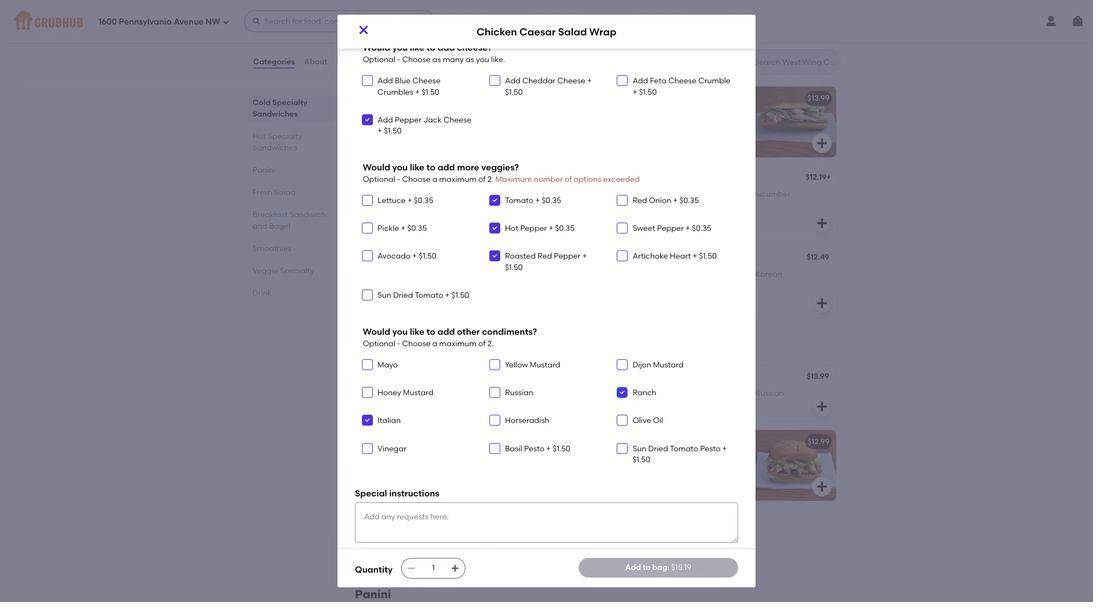 Task type: describe. For each thing, give the bounding box(es) containing it.
svg image for basil pesto
[[491, 445, 498, 452]]

artichoke heart + $1.50
[[633, 252, 717, 261]]

olive oil
[[633, 416, 663, 425]]

pepper for sweet
[[657, 224, 684, 233]]

1 vertical spatial caesar
[[396, 254, 424, 263]]

yorker
[[382, 437, 406, 446]]

basil
[[505, 444, 522, 453]]

$1.50 inside add pepper jack  cheese + $1.50
[[384, 126, 402, 136]]

lettuce, for grilled chicken breast, avocado, lettuce, tomato, honey mustard on rosemary focaccia.
[[608, 464, 635, 473]]

optional for would you like to add other condiments?
[[363, 339, 395, 348]]

on inside avocado, lettuce, tomato, red onion, cucumber on choice of bread.
[[608, 200, 617, 210]]

panini tab
[[253, 164, 329, 176]]

+ inside roasted red pepper + $1.50
[[582, 252, 587, 261]]

breast, inside 'grilled chicken breast, avocado, lettuce, tomato, honey mustard on rosemary focaccia.'
[[664, 453, 690, 462]]

new
[[364, 437, 381, 446]]

pennsylvania
[[119, 17, 172, 26]]

sandwich inside breakfast sandwich and bagel
[[290, 210, 326, 219]]

$11.49 +
[[562, 13, 587, 22]]

fresh salad tab
[[253, 187, 329, 198]]

$12.99
[[808, 437, 830, 446]]

to left "bag:"
[[643, 563, 651, 572]]

roll. inside hot roast beef and roast turkey breast, melted provolone, russian dressing on toasted sub roll.
[[524, 544, 537, 553]]

sandwich down dijon mustard
[[653, 373, 690, 382]]

rosemary
[[608, 475, 642, 484]]

svg image for roasted red pepper
[[491, 253, 498, 259]]

of inside crispy bacon, lettuce, tomato, mayo on toasted choice of bread.
[[390, 40, 398, 49]]

$0.35 down number
[[542, 196, 561, 205]]

$0.35 right pickle
[[407, 224, 427, 233]]

1 horizontal spatial red
[[633, 196, 647, 205]]

dressing inside hot corn beef, melted swiss, sauerkraut, russian dressing on toasted rye.
[[608, 399, 639, 409]]

swiss,
[[462, 453, 484, 462]]

jalapeno
[[421, 373, 457, 382]]

svg image for vinegar
[[364, 445, 370, 452]]

sandwich up hot beef pastrami, melted swiss, homemade coleslaw, russian dressing on toasted rye.
[[423, 437, 460, 446]]

fresh
[[253, 188, 272, 197]]

honey maple turkey, avocado, spinach, korean bbq sauce, mayo on choice of wrap
[[608, 269, 782, 290]]

red inside avocado, lettuce, tomato, red onion, cucumber on choice of bread.
[[708, 189, 723, 198]]

0 vertical spatial tomato
[[505, 196, 534, 205]]

olive
[[633, 416, 651, 425]]

wrap up the shredded
[[449, 254, 470, 263]]

melted for toasted
[[661, 388, 688, 398]]

specialty up the beef
[[378, 340, 433, 354]]

avocado, for sandwich
[[701, 29, 736, 38]]

hot left 'roast'
[[364, 373, 377, 382]]

add for add cheddar cheese + $1.50
[[505, 76, 521, 86]]

breast
[[667, 437, 691, 446]]

provolone, inside turkey breast, provolone, avocado, lettuce, tomato, mayo on sub roll.
[[661, 29, 699, 38]]

drink
[[253, 289, 272, 298]]

maximum
[[495, 175, 532, 184]]

maximum for other
[[439, 339, 477, 348]]

$14.39
[[563, 174, 586, 183]]

toasted inside crispy bacon, lettuce, tomato, mayo on toasted choice of bread.
[[511, 29, 540, 38]]

veggie for veggie
[[608, 174, 633, 183]]

$12.49
[[807, 253, 829, 262]]

beef, for beef
[[400, 388, 418, 398]]

you down cheese?
[[476, 55, 489, 64]]

of inside honey maple turkey, avocado, spinach, korean bbq sauce, mayo on choice of wrap
[[714, 280, 722, 290]]

dried for sun dried tomato + $1.50
[[393, 291, 413, 300]]

toasted inside hot roast beef and roast turkey breast, melted provolone, russian dressing on toasted sub roll.
[[478, 544, 507, 553]]

a for other
[[432, 339, 437, 348]]

choose inside the would you like to add cheese? optional - choose as many as you like.
[[402, 55, 431, 64]]

hot up roasted
[[505, 224, 518, 233]]

$0.35 down italian cold sandwich
[[414, 196, 433, 205]]

tomato
[[415, 8, 442, 18]]

veggies?
[[481, 162, 519, 173]]

red onion + $0.35
[[633, 196, 699, 205]]

$1.50 inside add feta cheese crumble + $1.50
[[639, 87, 657, 97]]

svg image for hot pepper
[[491, 225, 498, 231]]

melted for on
[[435, 453, 461, 462]]

on inside hot beef pastrami, melted swiss, homemade coleslaw, russian dressing on toasted rye.
[[462, 464, 472, 473]]

tomato + $0.35
[[505, 196, 561, 205]]

of left options
[[565, 175, 572, 184]]

mayo for ham, turkey, crispy bacon, lettuce, tomato, mayo on toasted choice of bread.
[[524, 109, 545, 118]]

russian inside hot beef pastrami, melted swiss, homemade coleslaw, russian dressing on toasted rye.
[[399, 464, 428, 473]]

to for other
[[427, 327, 435, 337]]

bread. for veggie
[[655, 200, 679, 210]]

parmesan,
[[364, 280, 403, 290]]

choice inside honey maple turkey, avocado, spinach, korean bbq sauce, mayo on choice of wrap
[[686, 280, 712, 290]]

mayo inside honey maple turkey, avocado, spinach, korean bbq sauce, mayo on choice of wrap
[[653, 280, 673, 290]]

cold for cobbie cold sandwich
[[637, 94, 655, 103]]

$1.50 inside add cheddar cheese + $1.50
[[505, 87, 523, 97]]

yellow mustard
[[505, 360, 560, 370]]

turkey,
[[385, 109, 410, 118]]

toasted inside "hot roast beef, melted jalapeno havarti, horseradish and worcestershire sauce on toasted sub."
[[473, 399, 501, 409]]

grilled chicken breast on focaccia hot sandwich image
[[755, 430, 836, 501]]

1 as from the left
[[432, 55, 441, 64]]

of down the more
[[478, 175, 486, 184]]

add for other
[[438, 327, 455, 337]]

sauce,
[[626, 280, 651, 290]]

roasted
[[505, 252, 536, 261]]

cobbie
[[608, 94, 635, 103]]

mustard for yellow mustard
[[530, 360, 560, 370]]

Special instructions text field
[[355, 502, 738, 543]]

toasted inside ham, turkey, crispy bacon, lettuce, tomato, mayo on toasted choice of bread.
[[375, 120, 403, 129]]

and inside hot roast beef and roast turkey breast, melted provolone, russian dressing on toasted sub roll.
[[418, 533, 433, 542]]

sandwich left the $12.99 at the right
[[756, 437, 793, 446]]

bacon, inside crispy bacon, lettuce, tomato, mayo on toasted choice of bread.
[[389, 29, 415, 38]]

svg image for horseradish
[[491, 417, 498, 424]]

dijon
[[633, 360, 651, 370]]

1600
[[99, 17, 117, 26]]

hot pepper + $0.35
[[505, 224, 575, 233]]

avenue
[[174, 17, 203, 26]]

turkey,
[[658, 269, 683, 278]]

hot roast beef jalapeno sandwich
[[364, 373, 496, 382]]

would you like to add more veggies? optional - choose a maximum of 2. maximum number of options exceeded
[[363, 162, 640, 184]]

hot right focaccia on the bottom right of the page
[[741, 437, 754, 446]]

a for more
[[432, 175, 437, 184]]

on inside 'grilled chicken breast, avocado, lettuce, tomato, honey mustard on rosemary focaccia.'
[[726, 464, 735, 473]]

cheese for crumbles
[[413, 76, 441, 86]]

0 vertical spatial $13.99
[[807, 94, 830, 103]]

add feta cheese crumble + $1.50
[[633, 76, 731, 97]]

would for would you like to add more veggies?
[[363, 162, 390, 173]]

1 horizontal spatial chicken caesar salad wrap
[[477, 25, 617, 38]]

$13.99 for hot corn beef, melted swiss, sauerkraut, russian dressing on toasted rye.
[[807, 372, 829, 381]]

hot inside hot corn beef, melted swiss, sauerkraut, russian dressing on toasted rye.
[[608, 388, 621, 398]]

cold for blt cold sandwich
[[379, 14, 397, 23]]

hot beef pastrami, melted swiss, homemade coleslaw, russian dressing on toasted rye.
[[364, 453, 529, 473]]

avocado, inside honey maple turkey, avocado, spinach, korean bbq sauce, mayo on choice of wrap
[[685, 269, 720, 278]]

sandwiches for cold specialty sandwiches tab
[[253, 109, 298, 119]]

special instructions
[[355, 488, 439, 499]]

you for would you like to add cheese?
[[392, 43, 408, 53]]

chicken caesar salad wrap image
[[511, 247, 592, 318]]

onion
[[649, 196, 671, 205]]

dressing inside hot beef pastrami, melted swiss, homemade coleslaw, russian dressing on toasted rye.
[[430, 464, 461, 473]]

$1.50 down 'romaine'
[[451, 291, 469, 300]]

$0.35 up roasted red pepper + $1.50 at the top
[[555, 224, 575, 233]]

to for cheese?
[[427, 43, 435, 53]]

dressing
[[364, 302, 395, 312]]

$13.99 for hot beef pastrami, melted swiss, homemade coleslaw, russian dressing on toasted rye.
[[563, 436, 585, 445]]

$11.49 for $11.49 +
[[562, 13, 582, 22]]

bag:
[[652, 563, 669, 572]]

italian cold sandwich
[[364, 174, 446, 183]]

sun dried tomato pesto + $1.50
[[633, 444, 727, 464]]

lettuce, for ham, turkey, crispy bacon, lettuce, tomato, mayo on toasted choice of bread.
[[463, 109, 491, 118]]

$1.50 right basil
[[553, 444, 570, 453]]

hot roast beef and roast turkey breast, melted provolone, russian dressing on toasted sub roll.
[[364, 533, 537, 553]]

tasty turkey cold sandwich image
[[755, 7, 836, 77]]

wrap up turkey,
[[659, 254, 680, 263]]

about
[[304, 57, 327, 66]]

2 as from the left
[[466, 55, 474, 64]]

bread. for blt cold sandwich
[[400, 40, 424, 49]]

svg image for chicken caesar salad wrap
[[357, 23, 370, 36]]

specialty for cold specialty sandwiches tab
[[272, 98, 307, 107]]

breast,
[[419, 269, 445, 278]]

sandwich up the would you like to add cheese? optional - choose as many as you like.
[[399, 14, 436, 23]]

on inside "hot roast beef, melted jalapeno havarti, horseradish and worcestershire sauce on toasted sub."
[[461, 399, 471, 409]]

+ inside sun dried tomato pesto + $1.50
[[722, 444, 727, 453]]

club
[[364, 94, 381, 103]]

$0.35 right onion
[[680, 196, 699, 205]]

rye. inside hot beef pastrami, melted swiss, homemade coleslaw, russian dressing on toasted rye.
[[504, 464, 517, 473]]

swiss,
[[689, 388, 710, 398]]

$1.50 up breast,
[[419, 252, 437, 261]]

mustard for dijon mustard
[[653, 360, 684, 370]]

panini inside "tab"
[[253, 165, 275, 175]]

rueben hot sandwich
[[608, 373, 690, 382]]

bread. inside ham, turkey, crispy bacon, lettuce, tomato, mayo on toasted choice of bread.
[[441, 120, 465, 129]]

$0.35 down avocado, lettuce, tomato, red onion, cucumber on choice of bread.
[[692, 224, 711, 233]]

cheese for +
[[557, 76, 585, 86]]

basil pesto + $1.50
[[505, 444, 570, 453]]

heart
[[670, 252, 691, 261]]

beef inside hot roast beef and roast turkey breast, melted provolone, russian dressing on toasted sub roll.
[[400, 533, 416, 542]]

avocado + $1.50
[[378, 252, 437, 261]]

cold inside cold specialty sandwiches
[[253, 98, 271, 107]]

1 vertical spatial hot specialty sandwiches
[[355, 340, 505, 354]]

hot corn beef, melted swiss, sauerkraut, russian dressing on toasted rye.
[[608, 388, 784, 409]]

hot down dijon
[[638, 373, 651, 382]]

add for add pepper jack  cheese + $1.50
[[378, 115, 393, 125]]

on inside hot roast beef and roast turkey breast, melted provolone, russian dressing on toasted sub roll.
[[467, 544, 477, 553]]

spinach,
[[722, 269, 754, 278]]

to for more
[[427, 162, 435, 173]]

grilled for grilled chicken breast on focaccia hot sandwich
[[608, 437, 632, 446]]

Search West Wing Cafe - Penn Ave search field
[[753, 57, 837, 68]]

hot up pastrami,
[[407, 437, 421, 446]]

yellow
[[505, 360, 528, 370]]

sweet
[[633, 224, 655, 233]]

like.
[[491, 55, 505, 64]]

club cold sandwich
[[364, 94, 440, 103]]

italian for italian cold sandwich
[[364, 174, 388, 183]]

bagel
[[269, 222, 290, 231]]

on right breast
[[693, 437, 702, 446]]

dressing inside hot roast beef and roast turkey breast, melted provolone, russian dressing on toasted sub roll.
[[434, 544, 465, 553]]

cold up turkey breast, provolone, avocado, lettuce, tomato, mayo on sub roll.
[[655, 14, 673, 23]]

choose for other
[[402, 339, 431, 348]]

tomato, inside crispy bacon, lettuce, tomato, mayo on toasted choice of bread.
[[446, 29, 476, 38]]

san francisco hot sandwich
[[364, 517, 470, 526]]

reviews button
[[336, 42, 367, 82]]

chicken inside gilled chicken breast, shredded parmesan, croutons, romaine lettuce, tossed with caesar dressing on choice of wrap
[[387, 269, 417, 278]]

pepper inside roasted red pepper + $1.50
[[554, 252, 581, 261]]

bacon, inside ham, turkey, crispy bacon, lettuce, tomato, mayo on toasted choice of bread.
[[435, 109, 461, 118]]

sweet pepper + $0.35
[[633, 224, 711, 233]]

lettuce, inside avocado, lettuce, tomato, red onion, cucumber on choice of bread.
[[644, 189, 674, 198]]

sandwich up crispy at the top
[[403, 94, 440, 103]]

tasty
[[608, 14, 627, 23]]

$1.50 up crispy at the top
[[422, 87, 439, 97]]

corn
[[623, 388, 639, 398]]

tossed
[[396, 291, 421, 301]]

add for add blue cheese crumbles
[[378, 76, 393, 86]]

instructions
[[389, 488, 439, 499]]

smoothies tab
[[253, 243, 329, 254]]

blue
[[395, 76, 411, 86]]

sub inside turkey breast, provolone, avocado, lettuce, tomato, mayo on sub roll.
[[702, 40, 716, 49]]

sandwich down feta
[[657, 94, 694, 103]]

caesar inside gilled chicken breast, shredded parmesan, croutons, romaine lettuce, tossed with caesar dressing on choice of wrap
[[440, 291, 467, 301]]

choice for blt cold sandwich
[[364, 40, 389, 49]]

worcestershire
[[380, 399, 435, 409]]

lettuce
[[378, 196, 406, 205]]

add pepper jack  cheese + $1.50
[[378, 115, 472, 136]]

breast, inside turkey breast, provolone, avocado, lettuce, tomato, mayo on sub roll.
[[633, 29, 659, 38]]

hot right francisco
[[418, 517, 432, 526]]

specialty for hot specialty sandwiches tab on the left of the page
[[268, 132, 302, 141]]

+ inside add pepper jack  cheese + $1.50
[[378, 126, 382, 136]]

1 horizontal spatial panini
[[355, 587, 391, 601]]

tasty turkey cold sandwich
[[608, 14, 712, 23]]

sandwich up hot roast beef and roast turkey breast, melted provolone, russian dressing on toasted sub roll.
[[434, 517, 470, 526]]

russian up sub.
[[505, 388, 533, 397]]

cobbie cold sandwich image
[[755, 87, 836, 157]]

cheese inside add pepper jack  cheese + $1.50
[[444, 115, 472, 125]]

focaccia
[[704, 437, 739, 446]]

pesto inside sun dried tomato pesto + $1.50
[[700, 444, 721, 453]]

honey for honey mustard
[[378, 388, 401, 397]]

$1.50 inside sun dried tomato pesto + $1.50
[[633, 455, 650, 464]]

vinegar
[[378, 444, 406, 453]]

chicken up gilled
[[364, 254, 394, 263]]

ham, turkey, crispy bacon, lettuce, tomato, mayo on toasted choice of bread.
[[364, 109, 545, 129]]

and inside "hot roast beef, melted jalapeno havarti, horseradish and worcestershire sauce on toasted sub."
[[364, 399, 378, 409]]

add for more
[[438, 162, 455, 173]]

turkey for honey
[[633, 254, 657, 263]]

wrap down tasty at the right of page
[[589, 25, 617, 38]]

roast left turkey
[[435, 533, 454, 542]]

+ inside add cheddar cheese + $1.50
[[587, 76, 592, 86]]

sun dried tomato
[[378, 8, 442, 18]]

smoothies
[[253, 244, 291, 253]]

melted inside hot roast beef and roast turkey breast, melted provolone, russian dressing on toasted sub roll.
[[507, 533, 534, 542]]

on inside ham, turkey, crispy bacon, lettuce, tomato, mayo on toasted choice of bread.
[[364, 120, 373, 129]]

hot inside hot beef pastrami, melted swiss, homemade coleslaw, russian dressing on toasted rye.
[[364, 453, 377, 462]]

avocado, lettuce, tomato, red onion, cucumber on choice of bread.
[[608, 189, 790, 210]]

mustard for honey mustard
[[403, 388, 433, 397]]

+ inside add feta cheese crumble + $1.50
[[633, 87, 637, 97]]

salad inside tab
[[274, 188, 296, 197]]

2 horizontal spatial caesar
[[519, 25, 556, 38]]

of inside gilled chicken breast, shredded parmesan, croutons, romaine lettuce, tossed with caesar dressing on choice of wrap
[[437, 302, 444, 312]]

havarti,
[[482, 388, 510, 398]]

dijon mustard
[[633, 360, 684, 370]]

about button
[[304, 42, 328, 82]]

oil
[[653, 416, 663, 425]]

roll. inside turkey breast, provolone, avocado, lettuce, tomato, mayo on sub roll.
[[717, 40, 730, 49]]

chicken up cheese?
[[477, 25, 517, 38]]

on inside hot corn beef, melted swiss, sauerkraut, russian dressing on toasted rye.
[[640, 399, 650, 409]]

1 horizontal spatial salad
[[425, 254, 447, 263]]



Task type: vqa. For each thing, say whether or not it's contained in the screenshot.


Task type: locate. For each thing, give the bounding box(es) containing it.
0 vertical spatial rye.
[[682, 399, 695, 409]]

0 vertical spatial breast,
[[633, 29, 659, 38]]

0 horizontal spatial provolone,
[[364, 544, 402, 553]]

2. for condiments?
[[487, 339, 494, 348]]

rueben
[[608, 373, 636, 382]]

melted left swiss, in the left bottom of the page
[[435, 453, 461, 462]]

1 horizontal spatial veggie
[[608, 174, 633, 183]]

avocado
[[378, 252, 411, 261]]

italian for italian
[[378, 416, 401, 425]]

beef,
[[400, 388, 418, 398], [641, 388, 660, 398]]

0 horizontal spatial chicken caesar salad wrap
[[364, 254, 470, 263]]

0 horizontal spatial mayo
[[378, 360, 398, 370]]

russian
[[505, 388, 533, 397], [756, 388, 784, 398], [399, 464, 428, 473], [404, 544, 433, 553]]

hot roast beef, melted jalapeno havarti, horseradish and worcestershire sauce on toasted sub.
[[364, 388, 555, 409]]

1 2. from the top
[[487, 175, 494, 184]]

roast
[[379, 373, 401, 382]]

hot specialty sandwiches up hot roast beef jalapeno sandwich
[[355, 340, 505, 354]]

choose inside would you like to add more veggies? optional - choose a maximum of 2. maximum number of options exceeded
[[402, 175, 431, 184]]

russian up input item quantity number field
[[404, 544, 433, 553]]

1 horizontal spatial lettuce,
[[644, 189, 674, 198]]

svg image for honey mustard
[[364, 389, 370, 396]]

0 horizontal spatial veggie
[[253, 266, 278, 275]]

categories button
[[253, 42, 295, 82]]

options
[[574, 175, 601, 184]]

3 - from the top
[[397, 339, 400, 348]]

0 horizontal spatial and
[[253, 222, 267, 231]]

2 vertical spatial sandwiches
[[435, 340, 505, 354]]

beef, inside "hot roast beef, melted jalapeno havarti, horseradish and worcestershire sauce on toasted sub."
[[400, 388, 418, 398]]

roast for beef
[[379, 533, 398, 542]]

optional for would you like to add more veggies?
[[363, 175, 395, 184]]

dried
[[393, 291, 413, 300], [648, 444, 668, 453]]

tomato for sun dried tomato pesto + $1.50
[[670, 444, 698, 453]]

melted inside hot beef pastrami, melted swiss, homemade coleslaw, russian dressing on toasted rye.
[[435, 453, 461, 462]]

cheese right 'jack'
[[444, 115, 472, 125]]

1 vertical spatial choice
[[405, 120, 430, 129]]

russian inside hot roast beef and roast turkey breast, melted provolone, russian dressing on toasted sub roll.
[[404, 544, 433, 553]]

breast,
[[633, 29, 659, 38], [664, 453, 690, 462], [480, 533, 506, 542]]

add inside add feta cheese crumble + $1.50
[[633, 76, 648, 86]]

lettuce, for turkey breast, provolone, avocado, lettuce, tomato, mayo on sub roll.
[[608, 40, 635, 49]]

sandwiches
[[253, 109, 298, 119], [253, 143, 297, 152], [435, 340, 505, 354]]

honey turkey wrap
[[608, 254, 680, 263]]

choose inside would you like to add other condiments? optional - choose a maximum of 2.
[[402, 339, 431, 348]]

0 vertical spatial optional
[[363, 55, 395, 64]]

1 add from the top
[[438, 43, 455, 53]]

pepper for hot
[[520, 224, 547, 233]]

2 pesto from the left
[[700, 444, 721, 453]]

2 choose from the top
[[402, 175, 431, 184]]

pepper down club cold sandwich
[[395, 115, 422, 125]]

maximum inside would you like to add more veggies? optional - choose a maximum of 2. maximum number of options exceeded
[[439, 175, 477, 184]]

sub inside hot roast beef and roast turkey breast, melted provolone, russian dressing on toasted sub roll.
[[509, 544, 522, 553]]

honey for honey turkey wrap
[[608, 254, 631, 263]]

0 vertical spatial maximum
[[439, 175, 477, 184]]

tomato, down chicken
[[637, 464, 667, 473]]

0 vertical spatial $11.49
[[562, 13, 582, 22]]

2 vertical spatial bread.
[[655, 200, 679, 210]]

veggie specialty
[[253, 266, 314, 275]]

0 vertical spatial mayo
[[653, 280, 673, 290]]

2 vertical spatial would
[[363, 327, 390, 337]]

would down dressing on the left
[[363, 327, 390, 337]]

$1.50 inside roasted red pepper + $1.50
[[505, 263, 523, 272]]

like
[[410, 43, 424, 53], [410, 162, 424, 173], [410, 327, 424, 337]]

number
[[534, 175, 563, 184]]

panini down quantity
[[355, 587, 391, 601]]

0 horizontal spatial beef
[[379, 453, 396, 462]]

grilled chicken breast, avocado, lettuce, tomato, honey mustard on rosemary focaccia.
[[608, 453, 735, 484]]

- inside the would you like to add cheese? optional - choose as many as you like.
[[397, 55, 400, 64]]

0 horizontal spatial avocado,
[[608, 189, 642, 198]]

of inside ham, turkey, crispy bacon, lettuce, tomato, mayo on toasted choice of bread.
[[432, 120, 439, 129]]

provolone,
[[661, 29, 699, 38], [364, 544, 402, 553]]

tomato, inside 'grilled chicken breast, avocado, lettuce, tomato, honey mustard on rosemary focaccia.'
[[637, 464, 667, 473]]

roast for beef,
[[379, 388, 398, 398]]

mayo up 'roast'
[[378, 360, 398, 370]]

mayo inside crispy bacon, lettuce, tomato, mayo on toasted choice of bread.
[[477, 29, 498, 38]]

beef, up worcestershire
[[400, 388, 418, 398]]

2 optional from the top
[[363, 175, 395, 184]]

veggie for veggie specialty
[[253, 266, 278, 275]]

to up italian cold sandwich
[[427, 162, 435, 173]]

on inside gilled chicken breast, shredded parmesan, croutons, romaine lettuce, tossed with caesar dressing on choice of wrap
[[397, 302, 406, 312]]

choice up sweet
[[619, 200, 644, 210]]

crumble
[[698, 76, 731, 86]]

2 vertical spatial honey
[[378, 388, 401, 397]]

salad
[[558, 25, 587, 38], [274, 188, 296, 197], [425, 254, 447, 263]]

pesto up mustard
[[700, 444, 721, 453]]

mustard
[[530, 360, 560, 370], [653, 360, 684, 370], [403, 388, 433, 397]]

0 horizontal spatial lettuce,
[[364, 291, 394, 301]]

tomato, for ham, turkey, crispy bacon, lettuce, tomato, mayo on toasted choice of bread.
[[493, 109, 522, 118]]

honey
[[608, 254, 631, 263], [608, 269, 631, 278], [378, 388, 401, 397]]

lettuce, inside crispy bacon, lettuce, tomato, mayo on toasted choice of bread.
[[417, 29, 444, 38]]

lettuce,
[[417, 29, 444, 38], [608, 40, 635, 49], [463, 109, 491, 118], [608, 464, 635, 473]]

to inside would you like to add other condiments? optional - choose a maximum of 2.
[[427, 327, 435, 337]]

specialty inside hot specialty sandwiches
[[268, 132, 302, 141]]

hot
[[253, 132, 266, 141], [505, 224, 518, 233], [355, 340, 376, 354], [364, 373, 377, 382], [638, 373, 651, 382], [364, 388, 377, 398], [608, 388, 621, 398], [407, 437, 421, 446], [741, 437, 754, 446], [364, 453, 377, 462], [418, 517, 432, 526], [364, 533, 377, 542]]

1 vertical spatial a
[[432, 339, 437, 348]]

sandwich up the jalapeno
[[459, 373, 496, 382]]

bacon, down the blt cold sandwich
[[389, 29, 415, 38]]

0 horizontal spatial hot specialty sandwiches
[[253, 132, 302, 152]]

breakfast
[[253, 210, 288, 219]]

crispy bacon, lettuce, tomato, mayo on toasted choice of bread.
[[364, 29, 540, 49]]

lettuce, inside turkey breast, provolone, avocado, lettuce, tomato, mayo on sub roll.
[[608, 40, 635, 49]]

breast, inside hot roast beef and roast turkey breast, melted provolone, russian dressing on toasted sub roll.
[[480, 533, 506, 542]]

you for would you like to add other condiments?
[[392, 327, 408, 337]]

pepper for add
[[395, 115, 422, 125]]

sun right blt
[[378, 8, 392, 18]]

0 horizontal spatial pesto
[[524, 444, 545, 453]]

search icon image
[[737, 56, 750, 69]]

0 horizontal spatial red
[[538, 252, 552, 261]]

1 like from the top
[[410, 43, 424, 53]]

sun for sun dried tomato pesto + $1.50
[[633, 444, 646, 453]]

specialty down cold specialty sandwiches
[[268, 132, 302, 141]]

0 vertical spatial dressing
[[608, 399, 639, 409]]

cheese inside add feta cheese crumble + $1.50
[[668, 76, 696, 86]]

hot down cold specialty sandwiches
[[253, 132, 266, 141]]

gilled chicken breast, shredded parmesan, croutons, romaine lettuce, tossed with caesar dressing on choice of wrap
[[364, 269, 483, 312]]

pepper inside add pepper jack  cheese + $1.50
[[395, 115, 422, 125]]

add for add feta cheese crumble + $1.50
[[633, 76, 648, 86]]

svg image for olive oil
[[619, 417, 626, 424]]

sun down olive
[[633, 444, 646, 453]]

turkey
[[455, 533, 478, 542]]

1 pesto from the left
[[524, 444, 545, 453]]

sandwiches inside cold specialty sandwiches
[[253, 109, 298, 119]]

hot specialty sandwiches inside tab
[[253, 132, 302, 152]]

mayo for turkey breast, provolone, avocado, lettuce, tomato, mayo on sub roll.
[[668, 40, 689, 49]]

0 vertical spatial beef
[[379, 453, 396, 462]]

tomato, for grilled chicken breast, avocado, lettuce, tomato, honey mustard on rosemary focaccia.
[[637, 464, 667, 473]]

dried for sun dried tomato pesto + $1.50
[[648, 444, 668, 453]]

2.
[[487, 175, 494, 184], [487, 339, 494, 348]]

avocado,
[[701, 29, 736, 38], [692, 453, 727, 462]]

and down breakfast
[[253, 222, 267, 231]]

beef, for sandwich
[[641, 388, 660, 398]]

you inside would you like to add other condiments? optional - choose a maximum of 2.
[[392, 327, 408, 337]]

mayo
[[653, 280, 673, 290], [378, 360, 398, 370]]

1 maximum from the top
[[439, 175, 477, 184]]

korean
[[756, 269, 782, 278]]

beef, down rueben hot sandwich
[[641, 388, 660, 398]]

1 vertical spatial would
[[363, 162, 390, 173]]

hot inside "hot roast beef, melted jalapeno havarti, horseradish and worcestershire sauce on toasted sub."
[[364, 388, 377, 398]]

1 vertical spatial add
[[438, 162, 455, 173]]

1 horizontal spatial bread.
[[441, 120, 465, 129]]

cold up turkey,
[[383, 94, 401, 103]]

1 horizontal spatial choice
[[405, 120, 430, 129]]

pepper
[[395, 115, 422, 125], [520, 224, 547, 233], [657, 224, 684, 233], [554, 252, 581, 261]]

on down swiss, in the left bottom of the page
[[462, 464, 472, 473]]

svg image
[[815, 57, 829, 70], [364, 116, 370, 123], [815, 137, 829, 150], [364, 197, 370, 204], [491, 197, 498, 204], [572, 217, 585, 230], [815, 217, 829, 230], [619, 225, 626, 231], [364, 253, 370, 259], [364, 292, 370, 298], [491, 361, 498, 368], [491, 389, 498, 396], [815, 400, 829, 413], [364, 417, 370, 424], [619, 445, 626, 452], [815, 480, 829, 493], [572, 544, 585, 557], [451, 564, 460, 573]]

melted down hot roast beef jalapeno sandwich
[[420, 388, 446, 398]]

add inside would you like to add other condiments? optional - choose a maximum of 2.
[[438, 327, 455, 337]]

sandwich up turkey breast, provolone, avocado, lettuce, tomato, mayo on sub roll.
[[675, 14, 712, 23]]

$0.35
[[414, 196, 433, 205], [542, 196, 561, 205], [680, 196, 699, 205], [407, 224, 427, 233], [555, 224, 575, 233], [692, 224, 711, 233]]

you down the blt cold sandwich
[[392, 43, 408, 53]]

$1.50 up honey maple turkey, avocado, spinach, korean bbq sauce, mayo on choice of wrap
[[699, 252, 717, 261]]

maximum for more
[[439, 175, 477, 184]]

roll. up crumble
[[717, 40, 730, 49]]

quantity
[[355, 565, 393, 575]]

of down artichoke heart + $1.50
[[714, 280, 722, 290]]

chicken caesar salad wrap
[[477, 25, 617, 38], [364, 254, 470, 263]]

you for would you like to add more veggies?
[[392, 162, 408, 173]]

nw
[[205, 17, 220, 26]]

3 add from the top
[[438, 327, 455, 337]]

0 vertical spatial panini
[[253, 165, 275, 175]]

toasted inside hot corn beef, melted swiss, sauerkraut, russian dressing on toasted rye.
[[652, 399, 680, 409]]

pickle + $0.35
[[378, 224, 427, 233]]

tomato, up cheese?
[[446, 29, 476, 38]]

turkey inside turkey breast, provolone, avocado, lettuce, tomato, mayo on sub roll.
[[608, 29, 631, 38]]

chicken
[[634, 453, 662, 462]]

1 horizontal spatial sub
[[702, 40, 716, 49]]

roast inside "hot roast beef, melted jalapeno havarti, horseradish and worcestershire sauce on toasted sub."
[[379, 388, 398, 398]]

1 vertical spatial $11.49
[[565, 254, 586, 263]]

italian cold sandwich image
[[511, 167, 592, 237]]

2 vertical spatial salad
[[425, 254, 447, 263]]

2 add from the top
[[438, 162, 455, 173]]

you down dressing on the left
[[392, 327, 408, 337]]

lettuce, left tomato, at the top of the page
[[644, 189, 674, 198]]

like for cheese?
[[410, 43, 424, 53]]

shredded
[[446, 269, 483, 278]]

lettuce, up dressing on the left
[[364, 291, 394, 301]]

add inside add cheddar cheese + $1.50
[[505, 76, 521, 86]]

add blue cheese crumbles
[[378, 76, 441, 97]]

would you like to add cheese? optional - choose as many as you like.
[[363, 43, 505, 64]]

cheese inside add blue cheese crumbles
[[413, 76, 441, 86]]

0 vertical spatial bread.
[[400, 40, 424, 49]]

1 vertical spatial grilled
[[608, 453, 632, 462]]

0 horizontal spatial dried
[[393, 291, 413, 300]]

reviews
[[336, 57, 367, 66]]

cheese?
[[457, 43, 492, 53]]

1 - from the top
[[397, 55, 400, 64]]

avocado, inside turkey breast, provolone, avocado, lettuce, tomato, mayo on sub roll.
[[701, 29, 736, 38]]

specialty for veggie specialty tab
[[280, 266, 314, 275]]

homemade
[[486, 453, 529, 462]]

tomato inside sun dried tomato pesto + $1.50
[[670, 444, 698, 453]]

red inside roasted red pepper + $1.50
[[538, 252, 552, 261]]

on up like.
[[500, 29, 510, 38]]

as
[[432, 55, 441, 64], [466, 55, 474, 64]]

wrap inside gilled chicken breast, shredded parmesan, croutons, romaine lettuce, tossed with caesar dressing on choice of wrap
[[446, 302, 466, 312]]

cobbie cold sandwich
[[608, 94, 694, 103]]

tomato up honey
[[670, 444, 698, 453]]

beef inside hot beef pastrami, melted swiss, homemade coleslaw, russian dressing on toasted rye.
[[379, 453, 396, 462]]

1 vertical spatial roll.
[[524, 544, 537, 553]]

2 vertical spatial optional
[[363, 339, 395, 348]]

0 vertical spatial italian
[[364, 174, 388, 183]]

honey mustard
[[378, 388, 433, 397]]

2 beef, from the left
[[641, 388, 660, 398]]

lettuce, right 'jack'
[[463, 109, 491, 118]]

2. down "condiments?" at the left bottom of the page
[[487, 339, 494, 348]]

honey
[[668, 464, 691, 473]]

svg image for add cheddar cheese
[[491, 77, 498, 84]]

optional down crispy
[[363, 55, 395, 64]]

cucumber
[[751, 189, 790, 198]]

2 2. from the top
[[487, 339, 494, 348]]

svg image for mayo
[[364, 361, 370, 368]]

provolone, inside hot roast beef and roast turkey breast, melted provolone, russian dressing on toasted sub roll.
[[364, 544, 402, 553]]

0 vertical spatial provolone,
[[661, 29, 699, 38]]

add left the more
[[438, 162, 455, 173]]

sun
[[378, 8, 392, 18], [378, 291, 391, 300], [633, 444, 646, 453]]

specialty inside cold specialty sandwiches
[[272, 98, 307, 107]]

beef down 'san francisco hot sandwich'
[[400, 533, 416, 542]]

2 vertical spatial add
[[438, 327, 455, 337]]

1 horizontal spatial and
[[364, 399, 378, 409]]

2 vertical spatial and
[[418, 533, 433, 542]]

veggie right options
[[608, 174, 633, 183]]

0 vertical spatial choice
[[686, 280, 712, 290]]

caesar
[[519, 25, 556, 38], [396, 254, 424, 263], [440, 291, 467, 301]]

veggie up drink
[[253, 266, 278, 275]]

chicken up chicken
[[634, 437, 665, 446]]

like inside would you like to add other condiments? optional - choose a maximum of 2.
[[410, 327, 424, 337]]

of inside avocado, lettuce, tomato, red onion, cucumber on choice of bread.
[[645, 200, 653, 210]]

to inside would you like to add more veggies? optional - choose a maximum of 2. maximum number of options exceeded
[[427, 162, 435, 173]]

choice inside ham, turkey, crispy bacon, lettuce, tomato, mayo on toasted choice of bread.
[[405, 120, 430, 129]]

svg image
[[1071, 15, 1084, 28], [252, 17, 261, 26], [222, 19, 229, 25], [357, 23, 370, 36], [364, 77, 370, 84], [491, 77, 498, 84], [619, 197, 626, 204], [364, 225, 370, 231], [491, 225, 498, 231], [491, 253, 498, 259], [619, 253, 626, 259], [815, 297, 829, 310], [364, 361, 370, 368], [619, 361, 626, 368], [364, 389, 370, 396], [619, 389, 626, 396], [491, 417, 498, 424], [619, 417, 626, 424], [364, 445, 370, 452], [491, 445, 498, 452], [407, 564, 416, 573]]

would up italian cold sandwich
[[363, 162, 390, 173]]

you
[[392, 43, 408, 53], [476, 55, 489, 64], [392, 162, 408, 173], [392, 327, 408, 337]]

add inside would you like to add more veggies? optional - choose a maximum of 2. maximum number of options exceeded
[[438, 162, 455, 173]]

crumbles
[[378, 87, 413, 97]]

choose for more
[[402, 175, 431, 184]]

1 vertical spatial like
[[410, 162, 424, 173]]

hot inside hot specialty sandwiches
[[253, 132, 266, 141]]

of down the with
[[437, 302, 444, 312]]

mayo down turkey,
[[653, 280, 673, 290]]

melted for sauce
[[420, 388, 446, 398]]

0 vertical spatial add
[[438, 43, 455, 53]]

melted inside hot corn beef, melted swiss, sauerkraut, russian dressing on toasted rye.
[[661, 388, 688, 398]]

1 horizontal spatial mayo
[[524, 109, 545, 118]]

1 vertical spatial rye.
[[504, 464, 517, 473]]

add for add to bag: $15.19
[[625, 563, 641, 572]]

dressing down pastrami,
[[430, 464, 461, 473]]

on inside crispy bacon, lettuce, tomato, mayo on toasted choice of bread.
[[500, 29, 510, 38]]

melted inside "hot roast beef, melted jalapeno havarti, horseradish and worcestershire sauce on toasted sub."
[[420, 388, 446, 398]]

- up 'roast'
[[397, 339, 400, 348]]

as left many
[[432, 55, 441, 64]]

grilled chicken breast on focaccia hot sandwich
[[608, 437, 793, 446]]

add left feta
[[633, 76, 648, 86]]

- for would you like to add other condiments?
[[397, 339, 400, 348]]

choice
[[364, 40, 389, 49], [405, 120, 430, 129], [619, 200, 644, 210]]

like up italian cold sandwich
[[410, 162, 424, 173]]

2 vertical spatial caesar
[[440, 291, 467, 301]]

sandwiches for hot specialty sandwiches tab on the left of the page
[[253, 143, 297, 152]]

2 vertical spatial mayo
[[524, 109, 545, 118]]

1 vertical spatial bread.
[[441, 120, 465, 129]]

1 optional from the top
[[363, 55, 395, 64]]

0 vertical spatial dried
[[393, 291, 413, 300]]

$12.19
[[806, 173, 826, 182]]

$1.50 down roasted
[[505, 263, 523, 272]]

1 vertical spatial sun
[[378, 291, 391, 300]]

turkey for tasty
[[629, 14, 653, 23]]

1 vertical spatial lettuce,
[[364, 291, 394, 301]]

dressing down turkey
[[434, 544, 465, 553]]

1 vertical spatial italian
[[378, 416, 401, 425]]

choice inside gilled chicken breast, shredded parmesan, croutons, romaine lettuce, tossed with caesar dressing on choice of wrap
[[408, 302, 435, 312]]

gilled
[[364, 269, 385, 278]]

honey for honey maple turkey, avocado, spinach, korean bbq sauce, mayo on choice of wrap
[[608, 269, 631, 278]]

drink tab
[[253, 287, 329, 299]]

on inside honey maple turkey, avocado, spinach, korean bbq sauce, mayo on choice of wrap
[[675, 280, 684, 290]]

add inside add blue cheese crumbles
[[378, 76, 393, 86]]

2 - from the top
[[397, 175, 400, 184]]

hot inside hot roast beef and roast turkey breast, melted provolone, russian dressing on toasted sub roll.
[[364, 533, 377, 542]]

coleslaw,
[[364, 464, 398, 473]]

grilled for grilled chicken breast, avocado, lettuce, tomato, honey mustard on rosemary focaccia.
[[608, 453, 632, 462]]

blt
[[364, 14, 377, 23]]

1 vertical spatial choose
[[402, 175, 431, 184]]

1 horizontal spatial provolone,
[[661, 29, 699, 38]]

like for other
[[410, 327, 424, 337]]

svg image for add blue cheese crumbles
[[364, 77, 370, 84]]

sun inside sun dried tomato pesto + $1.50
[[633, 444, 646, 453]]

add inside the would you like to add cheese? optional - choose as many as you like.
[[438, 43, 455, 53]]

red
[[708, 189, 723, 198], [633, 196, 647, 205], [538, 252, 552, 261]]

0 vertical spatial grilled
[[608, 437, 632, 446]]

2 a from the top
[[432, 339, 437, 348]]

- for would you like to add more veggies?
[[397, 175, 400, 184]]

$1.50
[[422, 87, 439, 97], [505, 87, 523, 97], [639, 87, 657, 97], [384, 126, 402, 136], [419, 252, 437, 261], [699, 252, 717, 261], [505, 263, 523, 272], [451, 291, 469, 300], [553, 444, 570, 453], [633, 455, 650, 464]]

choose up blue
[[402, 55, 431, 64]]

1 horizontal spatial choice
[[686, 280, 712, 290]]

beef
[[402, 373, 419, 382]]

specialty down smoothies tab in the top of the page
[[280, 266, 314, 275]]

sun for sun dried tomato
[[378, 8, 392, 18]]

and inside breakfast sandwich and bagel
[[253, 222, 267, 231]]

$1.50 down turkey,
[[384, 126, 402, 136]]

add inside add pepper jack  cheese + $1.50
[[378, 115, 393, 125]]

3 choose from the top
[[402, 339, 431, 348]]

0 vertical spatial would
[[363, 43, 390, 53]]

2 horizontal spatial mustard
[[653, 360, 684, 370]]

cheese for crumble
[[668, 76, 696, 86]]

choice for veggie
[[619, 200, 644, 210]]

avocado, up crumble
[[701, 29, 736, 38]]

a inside would you like to add other condiments? optional - choose a maximum of 2.
[[432, 339, 437, 348]]

2. inside would you like to add other condiments? optional - choose a maximum of 2.
[[487, 339, 494, 348]]

1 horizontal spatial beef,
[[641, 388, 660, 398]]

1 vertical spatial maximum
[[439, 339, 477, 348]]

1 horizontal spatial tomato
[[505, 196, 534, 205]]

sun for sun dried tomato + $1.50
[[378, 291, 391, 300]]

on inside turkey breast, provolone, avocado, lettuce, tomato, mayo on sub roll.
[[691, 40, 701, 49]]

veggie specialty tab
[[253, 265, 329, 277]]

would for would you like to add other condiments?
[[363, 327, 390, 337]]

cheese
[[413, 76, 441, 86], [557, 76, 585, 86], [668, 76, 696, 86], [444, 115, 472, 125]]

- up the lettuce + $0.35
[[397, 175, 400, 184]]

russian inside hot corn beef, melted swiss, sauerkraut, russian dressing on toasted rye.
[[756, 388, 784, 398]]

of down the blt cold sandwich
[[390, 40, 398, 49]]

0 horizontal spatial mayo
[[477, 29, 498, 38]]

2 vertical spatial like
[[410, 327, 424, 337]]

0 horizontal spatial bread.
[[400, 40, 424, 49]]

1 a from the top
[[432, 175, 437, 184]]

pickle
[[378, 224, 399, 233]]

3 would from the top
[[363, 327, 390, 337]]

choice inside avocado, lettuce, tomato, red onion, cucumber on choice of bread.
[[619, 200, 644, 210]]

svg image for pickle
[[364, 225, 370, 231]]

1 horizontal spatial hot specialty sandwiches
[[355, 340, 505, 354]]

optional inside would you like to add other condiments? optional - choose a maximum of 2.
[[363, 339, 395, 348]]

$1.50 down the cheddar
[[505, 87, 523, 97]]

bread. inside crispy bacon, lettuce, tomato, mayo on toasted choice of bread.
[[400, 40, 424, 49]]

fresh salad
[[253, 188, 296, 197]]

breakfast sandwich and bagel tab
[[253, 209, 329, 232]]

maximum inside would you like to add other condiments? optional - choose a maximum of 2.
[[439, 339, 477, 348]]

1 vertical spatial provolone,
[[364, 544, 402, 553]]

tomato down maximum
[[505, 196, 534, 205]]

add down the club at the left top of page
[[378, 115, 393, 125]]

would inside the would you like to add cheese? optional - choose as many as you like.
[[363, 43, 390, 53]]

bacon, right crispy at the top
[[435, 109, 461, 118]]

0 vertical spatial roll.
[[717, 40, 730, 49]]

turkey breast, provolone, avocado, lettuce, tomato, mayo on sub roll.
[[608, 29, 736, 49]]

beef
[[379, 453, 396, 462], [400, 533, 416, 542]]

0 vertical spatial salad
[[558, 25, 587, 38]]

hot left corn at the bottom
[[608, 388, 621, 398]]

turkey
[[629, 14, 653, 23], [608, 29, 631, 38], [633, 254, 657, 263]]

pastrami,
[[397, 453, 433, 462]]

1 horizontal spatial dried
[[648, 444, 668, 453]]

wrap inside honey maple turkey, avocado, spinach, korean bbq sauce, mayo on choice of wrap
[[723, 280, 744, 290]]

1 vertical spatial 2.
[[487, 339, 494, 348]]

0 vertical spatial avocado,
[[608, 189, 642, 198]]

on up crumble
[[691, 40, 701, 49]]

roll. down special instructions 'text field'
[[524, 544, 537, 553]]

2 vertical spatial turkey
[[633, 254, 657, 263]]

$11.49 for $11.49
[[565, 254, 586, 263]]

blt cold sandwich
[[364, 14, 436, 23]]

optional up lettuce
[[363, 175, 395, 184]]

cold for italian cold sandwich
[[390, 174, 407, 183]]

svg image for dijon mustard
[[619, 361, 626, 368]]

of down other
[[478, 339, 486, 348]]

choice down crispy at the top
[[405, 120, 430, 129]]

svg image for artichoke heart
[[619, 253, 626, 259]]

sandwich up the lettuce + $0.35
[[409, 174, 446, 183]]

grilled inside 'grilled chicken breast, avocado, lettuce, tomato, honey mustard on rosemary focaccia.'
[[608, 453, 632, 462]]

to inside the would you like to add cheese? optional - choose as many as you like.
[[427, 43, 435, 53]]

1 grilled from the top
[[608, 437, 632, 446]]

like for more
[[410, 162, 424, 173]]

as down cheese?
[[466, 55, 474, 64]]

2 grilled from the top
[[608, 453, 632, 462]]

0 vertical spatial lettuce,
[[644, 189, 674, 198]]

and
[[253, 222, 267, 231], [364, 399, 378, 409], [418, 533, 433, 542]]

horseradish
[[512, 388, 555, 398]]

italian up lettuce
[[364, 174, 388, 183]]

bread.
[[400, 40, 424, 49], [441, 120, 465, 129], [655, 200, 679, 210]]

3 like from the top
[[410, 327, 424, 337]]

tomato down the "croutons,"
[[415, 291, 443, 300]]

svg image for red onion
[[619, 197, 626, 204]]

add up crumbles
[[378, 76, 393, 86]]

hot specialty sandwiches tab
[[253, 131, 329, 154]]

horseradish
[[505, 416, 549, 425]]

cold specialty sandwiches tab
[[253, 97, 329, 120]]

cold down feta
[[637, 94, 655, 103]]

1 vertical spatial and
[[364, 399, 378, 409]]

1 vertical spatial -
[[397, 175, 400, 184]]

2 horizontal spatial mayo
[[668, 40, 689, 49]]

on down turkey,
[[675, 280, 684, 290]]

a up the lettuce + $0.35
[[432, 175, 437, 184]]

toasted inside hot beef pastrami, melted swiss, homemade coleslaw, russian dressing on toasted rye.
[[474, 464, 502, 473]]

2 would from the top
[[363, 162, 390, 173]]

2 vertical spatial choose
[[402, 339, 431, 348]]

1 horizontal spatial rye.
[[682, 399, 695, 409]]

like inside would you like to add more veggies? optional - choose a maximum of 2. maximum number of options exceeded
[[410, 162, 424, 173]]

1 would from the top
[[363, 43, 390, 53]]

sub up crumble
[[702, 40, 716, 49]]

optional inside the would you like to add cheese? optional - choose as many as you like.
[[363, 55, 395, 64]]

would for would you like to add cheese?
[[363, 43, 390, 53]]

2 maximum from the top
[[439, 339, 477, 348]]

avocado, inside avocado, lettuce, tomato, red onion, cucumber on choice of bread.
[[608, 189, 642, 198]]

on right mustard
[[726, 464, 735, 473]]

on down ham,
[[364, 120, 373, 129]]

pesto right basil
[[524, 444, 545, 453]]

would inside would you like to add more veggies? optional - choose a maximum of 2. maximum number of options exceeded
[[363, 162, 390, 173]]

1 horizontal spatial mayo
[[653, 280, 673, 290]]

2 horizontal spatial breast,
[[664, 453, 690, 462]]

1 horizontal spatial beef
[[400, 533, 416, 542]]

1 choose from the top
[[402, 55, 431, 64]]

melted
[[420, 388, 446, 398], [661, 388, 688, 398], [435, 453, 461, 462], [507, 533, 534, 542]]

add cheddar cheese + $1.50
[[505, 76, 592, 97]]

rye. inside hot corn beef, melted swiss, sauerkraut, russian dressing on toasted rye.
[[682, 399, 695, 409]]

2 horizontal spatial salad
[[558, 25, 587, 38]]

1 vertical spatial tomato
[[415, 291, 443, 300]]

bread. inside avocado, lettuce, tomato, red onion, cucumber on choice of bread.
[[655, 200, 679, 210]]

2 vertical spatial sun
[[633, 444, 646, 453]]

feta
[[650, 76, 667, 86]]

$12.19 +
[[806, 173, 831, 182]]

svg image for ranch
[[619, 389, 626, 396]]

condiments?
[[482, 327, 537, 337]]

2 like from the top
[[410, 162, 424, 173]]

sauerkraut,
[[712, 388, 754, 398]]

hot down dressing on the left
[[355, 340, 376, 354]]

lettuce, up 'rosemary'
[[608, 464, 635, 473]]

hot left honey mustard
[[364, 388, 377, 398]]

1 vertical spatial mayo
[[378, 360, 398, 370]]

cold right blt
[[379, 14, 397, 23]]

mayo inside turkey breast, provolone, avocado, lettuce, tomato, mayo on sub roll.
[[668, 40, 689, 49]]

main navigation navigation
[[0, 0, 1093, 42]]

add for cheese?
[[438, 43, 455, 53]]

maximum down the more
[[439, 175, 477, 184]]

1 horizontal spatial caesar
[[440, 291, 467, 301]]

1 vertical spatial turkey
[[608, 29, 631, 38]]

1 beef, from the left
[[400, 388, 418, 398]]

2 vertical spatial -
[[397, 339, 400, 348]]

avocado, for on
[[692, 453, 727, 462]]

lettuce + $0.35
[[378, 196, 433, 205]]

lettuce, inside 'grilled chicken breast, avocado, lettuce, tomato, honey mustard on rosemary focaccia.'
[[608, 464, 635, 473]]

3 optional from the top
[[363, 339, 395, 348]]

mayo down add cheddar cheese + $1.50
[[524, 109, 545, 118]]

0 vertical spatial turkey
[[629, 14, 653, 23]]

2. for veggies?
[[487, 175, 494, 184]]

Input item quantity number field
[[421, 559, 445, 578]]

0 vertical spatial -
[[397, 55, 400, 64]]

tomato, for turkey breast, provolone, avocado, lettuce, tomato, mayo on sub roll.
[[637, 40, 667, 49]]

0 vertical spatial hot specialty sandwiches
[[253, 132, 302, 152]]

mayo up cheese?
[[477, 29, 498, 38]]

cold for club cold sandwich
[[383, 94, 401, 103]]

tomato for sun dried tomato + $1.50
[[415, 291, 443, 300]]

+ $1.50
[[413, 87, 439, 97]]

sub.
[[503, 399, 518, 409]]

lettuce, inside gilled chicken breast, shredded parmesan, croutons, romaine lettuce, tossed with caesar dressing on choice of wrap
[[364, 291, 394, 301]]

of inside would you like to add other condiments? optional - choose a maximum of 2.
[[478, 339, 486, 348]]

choice down crispy
[[364, 40, 389, 49]]



